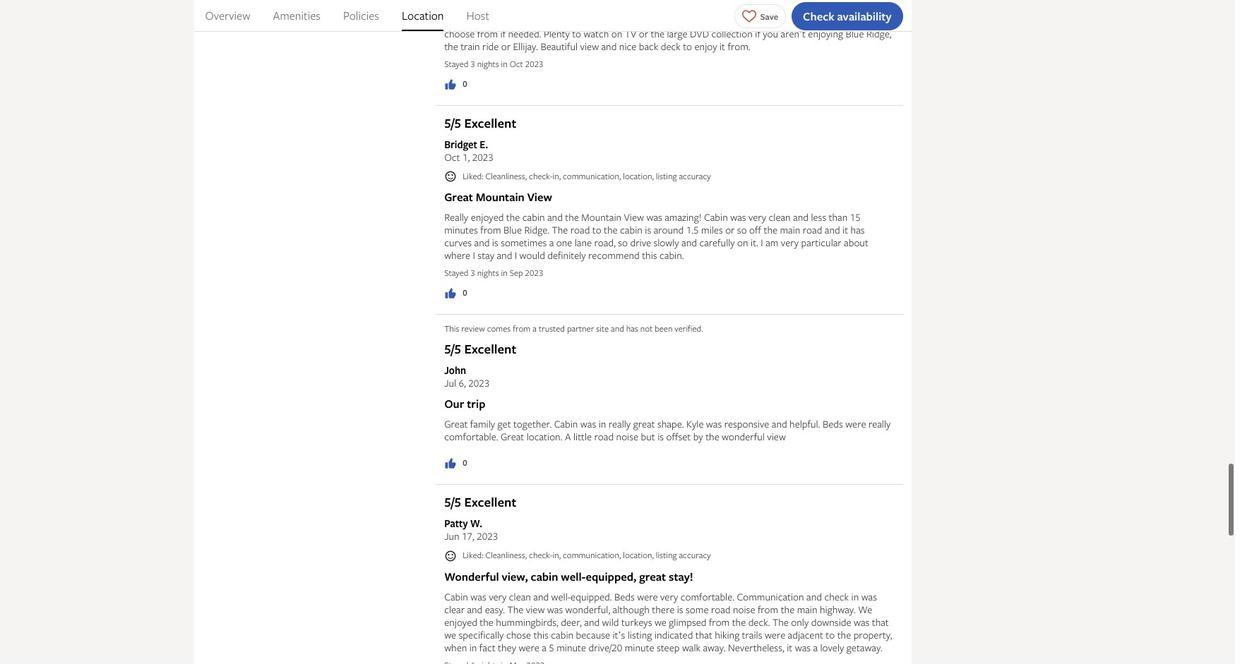 Task type: vqa. For each thing, say whether or not it's contained in the screenshot.
'for'
yes



Task type: describe. For each thing, give the bounding box(es) containing it.
jul
[[444, 377, 456, 390]]

in, for view
[[553, 170, 561, 182]]

1 horizontal spatial that
[[872, 616, 889, 629]]

overview
[[205, 8, 250, 23]]

and left nice
[[602, 39, 617, 53]]

hiking
[[715, 629, 740, 642]]

only
[[791, 616, 809, 629]]

cabin up "sometimes"
[[523, 211, 545, 224]]

view inside the cabin was perfect for two couples. two king size, comfortable beds, plenty of pillows and blankets to choose from if needed.  plenty to watch on tv or the large dvd collection if you aren't enjoying blue ridge, the train ride or ellijay.  beautiful view and nice back deck to enjoy it from.
[[580, 39, 599, 53]]

stayed 3 nights in oct 2023
[[444, 58, 544, 70]]

road,
[[594, 236, 616, 250]]

from inside great mountain view really enjoyed the cabin and the mountain view was amazing! cabin was very clean and less than 15 minutes from blue ridge. the road to the cabin is around 1.5 miles or so off the main road and it has curves and is sometimes a one lane road, so drive slowly and carefully on it. i am very particular about where i stay and i would definitely recommend this cabin.
[[481, 223, 501, 237]]

jun
[[444, 530, 460, 543]]

drive/20
[[589, 641, 623, 655]]

communication, for view
[[563, 170, 621, 182]]

this
[[444, 323, 459, 335]]

the up recommend
[[604, 223, 618, 237]]

check- for cabin
[[529, 550, 553, 562]]

lane
[[575, 236, 592, 250]]

the right off at the top right of page
[[764, 223, 778, 237]]

a inside this review comes from a trusted partner site and has not been verified. 5/5 excellent john jul 6, 2023 our trip great family get together.  cabin was in really great shape.   kyle was responsive and helpful.   beds were really comfortable.  great location.    a little road noise but is offset by the wonderful view
[[533, 323, 537, 335]]

0 for stayed 3 nights in oct 2023
[[463, 77, 467, 89]]

downside
[[812, 616, 852, 629]]

excellent for mountain
[[465, 114, 517, 132]]

it's
[[613, 629, 625, 642]]

has inside this review comes from a trusted partner site and has not been verified. 5/5 excellent john jul 6, 2023 our trip great family get together.  cabin was in really great shape.   kyle was responsive and helpful.   beds were really comfortable.  great location.    a little road noise but is offset by the wonderful view
[[626, 323, 639, 335]]

5
[[549, 641, 554, 655]]

and right stay
[[497, 249, 512, 262]]

1 horizontal spatial we
[[655, 616, 667, 629]]

dvd
[[690, 27, 709, 40]]

and right slowly
[[682, 236, 697, 250]]

was left off at the top right of page
[[731, 211, 746, 224]]

has inside great mountain view really enjoyed the cabin and the mountain view was amazing! cabin was very clean and less than 15 minutes from blue ridge. the road to the cabin is around 1.5 miles or so off the main road and it has curves and is sometimes a one lane road, so drive slowly and carefully on it. i am very particular about where i stay and i would definitely recommend this cabin.
[[851, 223, 865, 237]]

specifically
[[459, 629, 504, 642]]

listing for great mountain view
[[656, 170, 677, 182]]

2023 inside 5/5 excellent bridget e. oct 1, 2023
[[472, 150, 494, 164]]

site
[[596, 323, 609, 335]]

although
[[613, 603, 650, 617]]

nice
[[619, 39, 637, 53]]

beds,
[[724, 14, 746, 27]]

was left wonderful,
[[547, 603, 563, 617]]

when
[[444, 641, 467, 655]]

0 for stayed 3 nights in sep 2023
[[463, 287, 467, 299]]

deck.
[[749, 616, 770, 629]]

deer,
[[561, 616, 582, 629]]

1 vertical spatial view
[[624, 211, 644, 224]]

3 for stayed 3 nights in sep 2023
[[471, 267, 475, 279]]

the cabin was perfect for two couples. two king size, comfortable beds, plenty of pillows and blankets to choose from if needed.  plenty to watch on tv or the large dvd collection if you aren't enjoying blue ridge, the train ride or ellijay.  beautiful view and nice back deck to enjoy it from.
[[444, 14, 892, 53]]

15
[[850, 211, 861, 224]]

cabin left because
[[551, 629, 574, 642]]

away.
[[703, 641, 726, 655]]

and left 15
[[825, 223, 841, 237]]

carefully
[[700, 236, 735, 250]]

is inside wonderful view, cabin well-equipped, great stay! cabin was very clean and well-equipped. beds were very comfortable. communication and check in was clear and easy. the view was wonderful, although there is some road noise from the main highway. we enjoyed the hummingbirds, deer, and wild turkeys we glimpsed from the deck. the only downside was that we specifically chose this cabin because it's listing indicated that hiking trails were adjacent to the property, when in fact they were a 5 minute drive/20 minute steep walk away. nevertheless, it was a lovely getaway.
[[677, 603, 684, 617]]

great left location.
[[501, 430, 524, 444]]

check availability
[[803, 8, 892, 24]]

overview link
[[205, 0, 250, 31]]

e.
[[480, 137, 488, 151]]

0 horizontal spatial so
[[618, 236, 628, 250]]

perfect
[[506, 14, 537, 27]]

and left easy.
[[467, 603, 483, 617]]

the inside the cabin was perfect for two couples. two king size, comfortable beds, plenty of pillows and blankets to choose from if needed.  plenty to watch on tv or the large dvd collection if you aren't enjoying blue ridge, the train ride or ellijay.  beautiful view and nice back deck to enjoy it from.
[[444, 14, 461, 27]]

from up trails
[[758, 603, 779, 617]]

the left 'large'
[[651, 27, 665, 40]]

to right deck
[[683, 39, 692, 53]]

stayed for stayed 3 nights in sep 2023
[[444, 267, 469, 279]]

around
[[654, 223, 684, 237]]

the right easy.
[[508, 603, 524, 617]]

equipped,
[[586, 569, 637, 585]]

and left wild
[[584, 616, 600, 629]]

3 for stayed 3 nights in oct 2023
[[471, 58, 475, 70]]

listing inside wonderful view, cabin well-equipped, great stay! cabin was very clean and well-equipped. beds were very comfortable. communication and check in was clear and easy. the view was wonderful, although there is some road noise from the main highway. we enjoyed the hummingbirds, deer, and wild turkeys we glimpsed from the deck. the only downside was that we specifically chose this cabin because it's listing indicated that hiking trails were adjacent to the property, when in fact they were a 5 minute drive/20 minute steep walk away. nevertheless, it was a lovely getaway.
[[628, 629, 652, 642]]

5/5 for wonderful view, cabin well-equipped, great stay!
[[444, 494, 461, 512]]

were up turkeys
[[637, 590, 658, 604]]

great inside wonderful view, cabin well-equipped, great stay! cabin was very clean and well-equipped. beds were very comfortable. communication and check in was clear and easy. the view was wonderful, although there is some road noise from the main highway. we enjoyed the hummingbirds, deer, and wild turkeys we glimpsed from the deck. the only downside was that we specifically chose this cabin because it's listing indicated that hiking trails were adjacent to the property, when in fact they were a 5 minute drive/20 minute steep walk away. nevertheless, it was a lovely getaway.
[[640, 569, 666, 585]]

king
[[630, 14, 647, 27]]

communication, for cabin
[[563, 550, 621, 562]]

very right am on the top right of the page
[[781, 236, 799, 250]]

blankets
[[837, 14, 872, 27]]

availability
[[838, 8, 892, 24]]

the left train
[[444, 39, 458, 53]]

and up the one
[[548, 211, 563, 224]]

or inside great mountain view really enjoyed the cabin and the mountain view was amazing! cabin was very clean and less than 15 minutes from blue ridge. the road to the cabin is around 1.5 miles or so off the main road and it has curves and is sometimes a one lane road, so drive slowly and carefully on it. i am very particular about where i stay and i would definitely recommend this cabin.
[[726, 223, 735, 237]]

a inside great mountain view really enjoyed the cabin and the mountain view was amazing! cabin was very clean and less than 15 minutes from blue ridge. the road to the cabin is around 1.5 miles or so off the main road and it has curves and is sometimes a one lane road, so drive slowly and carefully on it. i am very particular about where i stay and i would definitely recommend this cabin.
[[549, 236, 554, 250]]

nights for oct
[[477, 58, 499, 70]]

main for great mountain view
[[780, 223, 801, 237]]

amenities
[[273, 8, 321, 23]]

wonderful,
[[566, 603, 611, 617]]

family
[[470, 418, 495, 431]]

the left only
[[773, 616, 789, 629]]

is left the around
[[645, 223, 652, 237]]

is inside this review comes from a trusted partner site and has not been verified. 5/5 excellent john jul 6, 2023 our trip great family get together.  cabin was in really great shape.   kyle was responsive and helpful.   beds were really comfortable.  great location.    a little road noise but is offset by the wonderful view
[[658, 430, 664, 444]]

1 horizontal spatial i
[[515, 249, 517, 262]]

been
[[655, 323, 673, 335]]

get
[[498, 418, 511, 431]]

road left the than
[[803, 223, 823, 237]]

not
[[641, 323, 653, 335]]

beautiful
[[541, 39, 578, 53]]

check
[[825, 590, 849, 604]]

on inside the cabin was perfect for two couples. two king size, comfortable beds, plenty of pillows and blankets to choose from if needed.  plenty to watch on tv or the large dvd collection if you aren't enjoying blue ridge, the train ride or ellijay.  beautiful view and nice back deck to enjoy it from.
[[612, 27, 623, 40]]

was down only
[[795, 641, 811, 655]]

check
[[803, 8, 835, 24]]

to inside great mountain view really enjoyed the cabin and the mountain view was amazing! cabin was very clean and less than 15 minutes from blue ridge. the road to the cabin is around 1.5 miles or so off the main road and it has curves and is sometimes a one lane road, so drive slowly and carefully on it. i am very particular about where i stay and i would definitely recommend this cabin.
[[593, 223, 602, 237]]

policies
[[343, 8, 379, 23]]

from.
[[728, 39, 751, 53]]

drive
[[631, 236, 651, 250]]

was down wonderful
[[471, 590, 487, 604]]

curves
[[444, 236, 472, 250]]

definitely
[[548, 249, 586, 262]]

ellijay.
[[513, 39, 538, 53]]

location link
[[402, 0, 444, 31]]

indicated
[[655, 629, 693, 642]]

0 horizontal spatial view
[[527, 189, 552, 205]]

2 horizontal spatial i
[[761, 236, 764, 250]]

was up slowly
[[647, 211, 663, 224]]

cabin right road,
[[620, 223, 643, 237]]

recommend
[[589, 249, 640, 262]]

1 horizontal spatial mountain
[[582, 211, 622, 224]]

and right pillows
[[819, 14, 834, 27]]

plenty
[[748, 14, 774, 27]]

to inside wonderful view, cabin well-equipped, great stay! cabin was very clean and well-equipped. beds were very comfortable. communication and check in was clear and easy. the view was wonderful, although there is some road noise from the main highway. we enjoyed the hummingbirds, deer, and wild turkeys we glimpsed from the deck. the only downside was that we specifically chose this cabin because it's listing indicated that hiking trails were adjacent to the property, when in fact they were a 5 minute drive/20 minute steep walk away. nevertheless, it was a lovely getaway.
[[826, 629, 835, 642]]

john
[[444, 364, 466, 377]]

wild
[[602, 616, 619, 629]]

they
[[498, 641, 516, 655]]

the up adjacent
[[781, 603, 795, 617]]

pillows
[[788, 14, 817, 27]]

deck
[[661, 39, 681, 53]]

beds inside this review comes from a trusted partner site and has not been verified. 5/5 excellent john jul 6, 2023 our trip great family get together.  cabin was in really great shape.   kyle was responsive and helpful.   beds were really comfortable.  great location.    a little road noise but is offset by the wonderful view
[[823, 418, 843, 431]]

to right two
[[572, 27, 581, 40]]

ridge.
[[525, 223, 550, 237]]

very down stay!
[[661, 590, 678, 604]]

1 horizontal spatial or
[[639, 27, 649, 40]]

easy.
[[485, 603, 505, 617]]

small image
[[444, 550, 457, 563]]

ride
[[483, 39, 499, 53]]

hummingbirds,
[[496, 616, 559, 629]]

tv
[[625, 27, 637, 40]]

than
[[829, 211, 848, 224]]

3 0 from the top
[[463, 457, 467, 469]]

1,
[[463, 150, 470, 164]]

1.5
[[687, 223, 699, 237]]

you
[[763, 27, 779, 40]]

were inside this review comes from a trusted partner site and has not been verified. 5/5 excellent john jul 6, 2023 our trip great family get together.  cabin was in really great shape.   kyle was responsive and helpful.   beds were really comfortable.  great location.    a little road noise but is offset by the wonderful view
[[846, 418, 867, 431]]

the left 'deck.'
[[732, 616, 746, 629]]

1 minute from the left
[[557, 641, 586, 655]]

of
[[777, 14, 785, 27]]

and up hummingbirds,
[[534, 590, 549, 604]]

2 if from the left
[[755, 27, 761, 40]]

cabin right 'view,'
[[531, 569, 558, 585]]

enjoyed inside wonderful view, cabin well-equipped, great stay! cabin was very clean and well-equipped. beds were very comfortable. communication and check in was clear and easy. the view was wonderful, although there is some road noise from the main highway. we enjoyed the hummingbirds, deer, and wild turkeys we glimpsed from the deck. the only downside was that we specifically chose this cabin because it's listing indicated that hiking trails were adjacent to the property, when in fact they were a 5 minute drive/20 minute steep walk away. nevertheless, it was a lovely getaway.
[[444, 616, 478, 629]]

one
[[556, 236, 572, 250]]

5/5 for great mountain view
[[444, 114, 461, 132]]

1 really from the left
[[609, 418, 631, 431]]

cabin inside the cabin was perfect for two couples. two king size, comfortable beds, plenty of pillows and blankets to choose from if needed.  plenty to watch on tv or the large dvd collection if you aren't enjoying blue ridge, the train ride or ellijay.  beautiful view and nice back deck to enjoy it from.
[[463, 14, 486, 27]]

liked: for wonderful
[[463, 550, 484, 562]]

0 vertical spatial well-
[[561, 569, 586, 585]]

the down 'highway.'
[[838, 629, 851, 642]]

medium image
[[444, 78, 457, 91]]

the up 'fact'
[[480, 616, 494, 629]]

check- for view
[[529, 170, 553, 182]]

view inside wonderful view, cabin well-equipped, great stay! cabin was very clean and well-equipped. beds were very comfortable. communication and check in was clear and easy. the view was wonderful, although there is some road noise from the main highway. we enjoyed the hummingbirds, deer, and wild turkeys we glimpsed from the deck. the only downside was that we specifically chose this cabin because it's listing indicated that hiking trails were adjacent to the property, when in fact they were a 5 minute drive/20 minute steep walk away. nevertheless, it was a lovely getaway.
[[526, 603, 545, 617]]

enjoyed inside great mountain view really enjoyed the cabin and the mountain view was amazing! cabin was very clean and less than 15 minutes from blue ridge. the road to the cabin is around 1.5 miles or so off the main road and it has curves and is sometimes a one lane road, so drive slowly and carefully on it. i am very particular about where i stay and i would definitely recommend this cabin.
[[471, 211, 504, 224]]

clear
[[444, 603, 465, 617]]

and left helpful.
[[772, 418, 788, 431]]

amazing!
[[665, 211, 702, 224]]

the left ridge.
[[506, 211, 520, 224]]

cleanliness, for mountain
[[486, 170, 527, 182]]

and left the less
[[793, 211, 809, 224]]

some
[[686, 603, 709, 617]]

clean inside great mountain view really enjoyed the cabin and the mountain view was amazing! cabin was very clean and less than 15 minutes from blue ridge. the road to the cabin is around 1.5 miles or so off the main road and it has curves and is sometimes a one lane road, so drive slowly and carefully on it. i am very particular about where i stay and i would definitely recommend this cabin.
[[769, 211, 791, 224]]

was right check
[[862, 590, 877, 604]]

and right site
[[611, 323, 624, 335]]

and right curves
[[474, 236, 490, 250]]

accuracy for wonderful view, cabin well-equipped, great stay!
[[679, 550, 711, 562]]

getaway.
[[847, 641, 883, 655]]

stayed for stayed 3 nights in oct 2023
[[444, 58, 469, 70]]

cabin inside wonderful view, cabin well-equipped, great stay! cabin was very clean and well-equipped. beds were very comfortable. communication and check in was clear and easy. the view was wonderful, although there is some road noise from the main highway. we enjoyed the hummingbirds, deer, and wild turkeys we glimpsed from the deck. the only downside was that we specifically chose this cabin because it's listing indicated that hiking trails were adjacent to the property, when in fact they were a 5 minute drive/20 minute steep walk away. nevertheless, it was a lovely getaway.
[[444, 590, 468, 604]]

0 horizontal spatial i
[[473, 249, 475, 262]]

policies link
[[343, 0, 379, 31]]

shape.
[[658, 418, 684, 431]]



Task type: locate. For each thing, give the bounding box(es) containing it.
1 vertical spatial it
[[843, 223, 849, 237]]

on inside great mountain view really enjoyed the cabin and the mountain view was amazing! cabin was very clean and less than 15 minutes from blue ridge. the road to the cabin is around 1.5 miles or so off the main road and it has curves and is sometimes a one lane road, so drive slowly and carefully on it. i am very particular about where i stay and i would definitely recommend this cabin.
[[738, 236, 749, 250]]

2023 down would
[[525, 267, 544, 279]]

well- up equipped.
[[561, 569, 586, 585]]

1 vertical spatial noise
[[733, 603, 756, 617]]

a
[[549, 236, 554, 250], [533, 323, 537, 335], [542, 641, 547, 655], [814, 641, 818, 655]]

0 horizontal spatial that
[[696, 629, 713, 642]]

2 vertical spatial 0 button
[[444, 457, 467, 471]]

list
[[194, 0, 912, 31]]

1 horizontal spatial minute
[[625, 641, 655, 655]]

particular
[[802, 236, 842, 250]]

oct down ellijay.
[[510, 58, 523, 70]]

1 location, from the top
[[623, 170, 654, 182]]

very
[[749, 211, 767, 224], [781, 236, 799, 250], [489, 590, 507, 604], [661, 590, 678, 604]]

0 horizontal spatial mountain
[[476, 189, 525, 205]]

1 vertical spatial nights
[[477, 267, 499, 279]]

2 in, from the top
[[553, 550, 561, 562]]

2 0 button from the top
[[444, 287, 467, 300]]

1 3 from the top
[[471, 58, 475, 70]]

1 vertical spatial 0 button
[[444, 287, 467, 300]]

cabin right the together. at left bottom
[[554, 418, 578, 431]]

this inside great mountain view really enjoyed the cabin and the mountain view was amazing! cabin was very clean and less than 15 minutes from blue ridge. the road to the cabin is around 1.5 miles or so off the main road and it has curves and is sometimes a one lane road, so drive slowly and carefully on it. i am very particular about where i stay and i would definitely recommend this cabin.
[[642, 249, 657, 262]]

1 horizontal spatial cabin
[[554, 418, 578, 431]]

0 vertical spatial view
[[580, 39, 599, 53]]

2023 inside 5/5 excellent patty w. jun 17, 2023
[[477, 530, 498, 543]]

2 vertical spatial listing
[[628, 629, 652, 642]]

cleanliness, down e.
[[486, 170, 527, 182]]

sometimes
[[501, 236, 547, 250]]

were right they
[[519, 641, 540, 655]]

watch
[[584, 27, 609, 40]]

0 vertical spatial has
[[851, 223, 865, 237]]

together.
[[514, 418, 552, 431]]

main inside wonderful view, cabin well-equipped, great stay! cabin was very clean and well-equipped. beds were very comfortable. communication and check in was clear and easy. the view was wonderful, although there is some road noise from the main highway. we enjoyed the hummingbirds, deer, and wild turkeys we glimpsed from the deck. the only downside was that we specifically chose this cabin because it's listing indicated that hiking trails were adjacent to the property, when in fact they were a 5 minute drive/20 minute steep walk away. nevertheless, it was a lovely getaway.
[[797, 603, 818, 617]]

2 vertical spatial cabin
[[444, 590, 468, 604]]

1 cleanliness, from the top
[[486, 170, 527, 182]]

0 horizontal spatial if
[[501, 27, 506, 40]]

comfortable. down trip
[[444, 430, 498, 444]]

0 vertical spatial check-
[[529, 170, 553, 182]]

beds right helpful.
[[823, 418, 843, 431]]

0 vertical spatial great
[[633, 418, 655, 431]]

location, up equipped, on the bottom
[[623, 550, 654, 562]]

noise inside this review comes from a trusted partner site and has not been verified. 5/5 excellent john jul 6, 2023 our trip great family get together.  cabin was in really great shape.   kyle was responsive and helpful.   beds were really comfortable.  great location.    a little road noise but is offset by the wonderful view
[[616, 430, 639, 444]]

oct left 1,
[[444, 150, 460, 164]]

patty
[[444, 517, 468, 531]]

beds down equipped, on the bottom
[[615, 590, 635, 604]]

1 0 button from the top
[[444, 77, 467, 91]]

0 horizontal spatial this
[[534, 629, 549, 642]]

communication, up equipped, on the bottom
[[563, 550, 621, 562]]

location, up great mountain view really enjoyed the cabin and the mountain view was amazing! cabin was very clean and less than 15 minutes from blue ridge. the road to the cabin is around 1.5 miles or so off the main road and it has curves and is sometimes a one lane road, so drive slowly and carefully on it. i am very particular about where i stay and i would definitely recommend this cabin. at the top of page
[[623, 170, 654, 182]]

2 liked: from the top
[[463, 550, 484, 562]]

2 excellent from the top
[[465, 341, 517, 358]]

2 horizontal spatial view
[[767, 430, 786, 444]]

1 vertical spatial beds
[[615, 590, 635, 604]]

less
[[811, 211, 827, 224]]

0 vertical spatial in,
[[553, 170, 561, 182]]

from up stay
[[481, 223, 501, 237]]

medium image
[[444, 288, 457, 300], [444, 458, 457, 471]]

1 horizontal spatial it
[[787, 641, 793, 655]]

1 horizontal spatial blue
[[846, 27, 864, 40]]

if
[[501, 27, 506, 40], [755, 27, 761, 40]]

in,
[[553, 170, 561, 182], [553, 550, 561, 562]]

it inside the cabin was perfect for two couples. two king size, comfortable beds, plenty of pillows and blankets to choose from if needed.  plenty to watch on tv or the large dvd collection if you aren't enjoying blue ridge, the train ride or ellijay.  beautiful view and nice back deck to enjoy it from.
[[720, 39, 726, 53]]

0 vertical spatial comfortable.
[[444, 430, 498, 444]]

train
[[461, 39, 480, 53]]

0 horizontal spatial oct
[[444, 150, 460, 164]]

noise left but
[[616, 430, 639, 444]]

nevertheless,
[[728, 641, 785, 655]]

2023 right 17,
[[477, 530, 498, 543]]

2023
[[525, 58, 544, 70], [472, 150, 494, 164], [525, 267, 544, 279], [469, 377, 490, 390], [477, 530, 498, 543]]

couples.
[[573, 14, 607, 27]]

view up ridge.
[[527, 189, 552, 205]]

1 vertical spatial stayed
[[444, 267, 469, 279]]

helpful.
[[790, 418, 821, 431]]

host
[[467, 8, 490, 23]]

1 vertical spatial main
[[797, 603, 818, 617]]

2 accuracy from the top
[[679, 550, 711, 562]]

so left off at the top right of page
[[737, 223, 747, 237]]

0 vertical spatial noise
[[616, 430, 639, 444]]

amenities link
[[273, 0, 321, 31]]

aren't
[[781, 27, 806, 40]]

was right kyle
[[706, 418, 722, 431]]

offset
[[667, 430, 691, 444]]

5/5 inside 5/5 excellent patty w. jun 17, 2023
[[444, 494, 461, 512]]

5/5 excellent bridget e. oct 1, 2023
[[444, 114, 517, 164]]

a left lovely
[[814, 641, 818, 655]]

road inside wonderful view, cabin well-equipped, great stay! cabin was very clean and well-equipped. beds were very comfortable. communication and check in was clear and easy. the view was wonderful, although there is some road noise from the main highway. we enjoyed the hummingbirds, deer, and wild turkeys we glimpsed from the deck. the only downside was that we specifically chose this cabin because it's listing indicated that hiking trails were adjacent to the property, when in fact they were a 5 minute drive/20 minute steep walk away. nevertheless, it was a lovely getaway.
[[711, 603, 731, 617]]

1 vertical spatial well-
[[551, 590, 571, 604]]

in
[[501, 58, 508, 70], [501, 267, 508, 279], [599, 418, 606, 431], [852, 590, 859, 604], [470, 641, 477, 655]]

check availability button
[[792, 2, 903, 30]]

blue inside the cabin was perfect for two couples. two king size, comfortable beds, plenty of pillows and blankets to choose from if needed.  plenty to watch on tv or the large dvd collection if you aren't enjoying blue ridge, the train ride or ellijay.  beautiful view and nice back deck to enjoy it from.
[[846, 27, 864, 40]]

1 horizontal spatial view
[[624, 211, 644, 224]]

comes
[[487, 323, 511, 335]]

1 horizontal spatial really
[[869, 418, 891, 431]]

enjoy
[[695, 39, 717, 53]]

0 vertical spatial beds
[[823, 418, 843, 431]]

2 cleanliness, from the top
[[486, 550, 527, 562]]

or
[[639, 27, 649, 40], [501, 39, 511, 53], [726, 223, 735, 237]]

clean up am on the top right of the page
[[769, 211, 791, 224]]

cleanliness, for view,
[[486, 550, 527, 562]]

comfortable. inside wonderful view, cabin well-equipped, great stay! cabin was very clean and well-equipped. beds were very comfortable. communication and check in was clear and easy. the view was wonderful, although there is some road noise from the main highway. we enjoyed the hummingbirds, deer, and wild turkeys we glimpsed from the deck. the only downside was that we specifically chose this cabin because it's listing indicated that hiking trails were adjacent to the property, when in fact they were a 5 minute drive/20 minute steep walk away. nevertheless, it was a lovely getaway.
[[681, 590, 735, 604]]

was right a
[[581, 418, 596, 431]]

medium image up patty
[[444, 458, 457, 471]]

1 vertical spatial listing
[[656, 550, 677, 562]]

road left road,
[[571, 223, 590, 237]]

the up the one
[[565, 211, 579, 224]]

1 vertical spatial excellent
[[465, 341, 517, 358]]

slowly
[[654, 236, 679, 250]]

steep
[[657, 641, 680, 655]]

stayed up medium image at the left top of page
[[444, 58, 469, 70]]

1 horizontal spatial clean
[[769, 211, 791, 224]]

nights for sep
[[477, 267, 499, 279]]

2 3 from the top
[[471, 267, 475, 279]]

1 vertical spatial cabin
[[554, 418, 578, 431]]

it
[[720, 39, 726, 53], [843, 223, 849, 237], [787, 641, 793, 655]]

really
[[609, 418, 631, 431], [869, 418, 891, 431]]

1 nights from the top
[[477, 58, 499, 70]]

glimpsed
[[669, 616, 707, 629]]

0 horizontal spatial really
[[609, 418, 631, 431]]

2 5/5 from the top
[[444, 341, 461, 358]]

property,
[[854, 629, 893, 642]]

1 horizontal spatial if
[[755, 27, 761, 40]]

0 button up this
[[444, 287, 467, 300]]

trusted
[[539, 323, 565, 335]]

a
[[565, 430, 571, 444]]

0 vertical spatial on
[[612, 27, 623, 40]]

view up drive
[[624, 211, 644, 224]]

if right ride on the top of the page
[[501, 27, 506, 40]]

off
[[750, 223, 762, 237]]

a left trusted
[[533, 323, 537, 335]]

cabin up train
[[463, 14, 486, 27]]

0 vertical spatial liked: cleanliness, check-in, communication, location, listing accuracy
[[463, 170, 711, 182]]

0 vertical spatial oct
[[510, 58, 523, 70]]

2023 down ellijay.
[[525, 58, 544, 70]]

beds inside wonderful view, cabin well-equipped, great stay! cabin was very clean and well-equipped. beds were very comfortable. communication and check in was clear and easy. the view was wonderful, although there is some road noise from the main highway. we enjoyed the hummingbirds, deer, and wild turkeys we glimpsed from the deck. the only downside was that we specifically chose this cabin because it's listing indicated that hiking trails were adjacent to the property, when in fact they were a 5 minute drive/20 minute steep walk away. nevertheless, it was a lovely getaway.
[[615, 590, 635, 604]]

liked: cleanliness, check-in, communication, location, listing accuracy for view
[[463, 170, 711, 182]]

view,
[[502, 569, 528, 585]]

liked: cleanliness, check-in, communication, location, listing accuracy up equipped, on the bottom
[[463, 550, 711, 562]]

there
[[652, 603, 675, 617]]

cabin inside this review comes from a trusted partner site and has not been verified. 5/5 excellent john jul 6, 2023 our trip great family get together.  cabin was in really great shape.   kyle was responsive and helpful.   beds were really comfortable.  great location.    a little road noise but is offset by the wonderful view
[[554, 418, 578, 431]]

2 communication, from the top
[[563, 550, 621, 562]]

plenty
[[544, 27, 570, 40]]

3 5/5 from the top
[[444, 494, 461, 512]]

2 location, from the top
[[623, 550, 654, 562]]

our
[[444, 396, 464, 412]]

0 vertical spatial this
[[642, 249, 657, 262]]

0 horizontal spatial it
[[720, 39, 726, 53]]

stayed 3 nights in sep 2023
[[444, 267, 544, 279]]

1 accuracy from the top
[[679, 170, 711, 182]]

5/5 inside 5/5 excellent bridget e. oct 1, 2023
[[444, 114, 461, 132]]

1 vertical spatial mountain
[[582, 211, 622, 224]]

so left drive
[[618, 236, 628, 250]]

2023 right 6,
[[469, 377, 490, 390]]

1 vertical spatial in,
[[553, 550, 561, 562]]

1 communication, from the top
[[563, 170, 621, 182]]

1 vertical spatial location,
[[623, 550, 654, 562]]

comfortable. inside this review comes from a trusted partner site and has not been verified. 5/5 excellent john jul 6, 2023 our trip great family get together.  cabin was in really great shape.   kyle was responsive and helpful.   beds were really comfortable.  great location.    a little road noise but is offset by the wonderful view
[[444, 430, 498, 444]]

it left 15
[[843, 223, 849, 237]]

verified.
[[675, 323, 703, 335]]

a left 5
[[542, 641, 547, 655]]

in inside this review comes from a trusted partner site and has not been verified. 5/5 excellent john jul 6, 2023 our trip great family get together.  cabin was in really great shape.   kyle was responsive and helpful.   beds were really comfortable.  great location.    a little road noise but is offset by the wonderful view
[[599, 418, 606, 431]]

well- up the deer,
[[551, 590, 571, 604]]

was inside the cabin was perfect for two couples. two king size, comfortable beds, plenty of pillows and blankets to choose from if needed.  plenty to watch on tv or the large dvd collection if you aren't enjoying blue ridge, the train ride or ellijay.  beautiful view and nice back deck to enjoy it from.
[[488, 14, 504, 27]]

0 horizontal spatial or
[[501, 39, 511, 53]]

little
[[574, 430, 592, 444]]

0 right medium image at the left top of page
[[463, 77, 467, 89]]

stayed
[[444, 58, 469, 70], [444, 267, 469, 279]]

0 horizontal spatial we
[[444, 629, 456, 642]]

excellent inside 5/5 excellent bridget e. oct 1, 2023
[[465, 114, 517, 132]]

main inside great mountain view really enjoyed the cabin and the mountain view was amazing! cabin was very clean and less than 15 minutes from blue ridge. the road to the cabin is around 1.5 miles or so off the main road and it has curves and is sometimes a one lane road, so drive slowly and carefully on it. i am very particular about where i stay and i would definitely recommend this cabin.
[[780, 223, 801, 237]]

1 vertical spatial has
[[626, 323, 639, 335]]

1 check- from the top
[[529, 170, 553, 182]]

liked: for great
[[463, 170, 484, 182]]

main
[[780, 223, 801, 237], [797, 603, 818, 617]]

listing right it's
[[628, 629, 652, 642]]

the inside great mountain view really enjoyed the cabin and the mountain view was amazing! cabin was very clean and less than 15 minutes from blue ridge. the road to the cabin is around 1.5 miles or so off the main road and it has curves and is sometimes a one lane road, so drive slowly and carefully on it. i am very particular about where i stay and i would definitely recommend this cabin.
[[552, 223, 568, 237]]

0 up 5/5 excellent patty w. jun 17, 2023
[[463, 457, 467, 469]]

3 down curves
[[471, 267, 475, 279]]

enjoyed right really
[[471, 211, 504, 224]]

view
[[527, 189, 552, 205], [624, 211, 644, 224]]

very up it.
[[749, 211, 767, 224]]

very down 'view,'
[[489, 590, 507, 604]]

3 0 button from the top
[[444, 457, 467, 471]]

1 excellent from the top
[[465, 114, 517, 132]]

were
[[846, 418, 867, 431], [637, 590, 658, 604], [765, 629, 786, 642], [519, 641, 540, 655]]

1 vertical spatial on
[[738, 236, 749, 250]]

nights
[[477, 58, 499, 70], [477, 267, 499, 279]]

i left stay
[[473, 249, 475, 262]]

1 vertical spatial 5/5
[[444, 341, 461, 358]]

noise
[[616, 430, 639, 444], [733, 603, 756, 617]]

location, for wonderful view, cabin well-equipped, great stay!
[[623, 550, 654, 562]]

two
[[554, 14, 570, 27]]

1 in, from the top
[[553, 170, 561, 182]]

1 vertical spatial comfortable.
[[681, 590, 735, 604]]

but
[[641, 430, 655, 444]]

i
[[761, 236, 764, 250], [473, 249, 475, 262], [515, 249, 517, 262]]

1 liked: cleanliness, check-in, communication, location, listing accuracy from the top
[[463, 170, 711, 182]]

is right there
[[677, 603, 684, 617]]

list containing overview
[[194, 0, 912, 31]]

liked: down 17,
[[463, 550, 484, 562]]

0 vertical spatial 0
[[463, 77, 467, 89]]

0 vertical spatial excellent
[[465, 114, 517, 132]]

5/5 up 'bridget'
[[444, 114, 461, 132]]

2 stayed from the top
[[444, 267, 469, 279]]

1 horizontal spatial this
[[642, 249, 657, 262]]

0 vertical spatial 3
[[471, 58, 475, 70]]

it down only
[[787, 641, 793, 655]]

1 liked: from the top
[[463, 170, 484, 182]]

to right the lane
[[593, 223, 602, 237]]

in, for cabin
[[553, 550, 561, 562]]

the left host
[[444, 14, 461, 27]]

great down our
[[444, 418, 468, 431]]

walk
[[682, 641, 701, 655]]

it inside great mountain view really enjoyed the cabin and the mountain view was amazing! cabin was very clean and less than 15 minutes from blue ridge. the road to the cabin is around 1.5 miles or so off the main road and it has curves and is sometimes a one lane road, so drive slowly and carefully on it. i am very particular about where i stay and i would definitely recommend this cabin.
[[843, 223, 849, 237]]

0 vertical spatial blue
[[846, 27, 864, 40]]

1 vertical spatial liked:
[[463, 550, 484, 562]]

1 if from the left
[[501, 27, 506, 40]]

0 vertical spatial communication,
[[563, 170, 621, 182]]

1 stayed from the top
[[444, 58, 469, 70]]

1 vertical spatial this
[[534, 629, 549, 642]]

small image
[[444, 170, 457, 183]]

2 vertical spatial view
[[526, 603, 545, 617]]

trip
[[467, 396, 486, 412]]

responsive
[[725, 418, 770, 431]]

1 vertical spatial view
[[767, 430, 786, 444]]

about
[[844, 236, 869, 250]]

comfortable. up glimpsed
[[681, 590, 735, 604]]

cabin up 'carefully'
[[704, 211, 728, 224]]

2 vertical spatial 5/5
[[444, 494, 461, 512]]

we
[[655, 616, 667, 629], [444, 629, 456, 642]]

0 vertical spatial it
[[720, 39, 726, 53]]

to right blankets
[[874, 14, 883, 27]]

0 vertical spatial view
[[527, 189, 552, 205]]

0 vertical spatial 5/5
[[444, 114, 461, 132]]

or right tv
[[639, 27, 649, 40]]

1 0 from the top
[[463, 77, 467, 89]]

nights down ride on the top of the page
[[477, 58, 499, 70]]

save button
[[735, 4, 786, 28]]

1 vertical spatial liked: cleanliness, check-in, communication, location, listing accuracy
[[463, 550, 711, 562]]

1 vertical spatial oct
[[444, 150, 460, 164]]

the
[[444, 14, 461, 27], [552, 223, 568, 237], [508, 603, 524, 617], [773, 616, 789, 629]]

0 horizontal spatial comfortable.
[[444, 430, 498, 444]]

cabin
[[704, 211, 728, 224], [554, 418, 578, 431], [444, 590, 468, 604]]

clean inside wonderful view, cabin well-equipped, great stay! cabin was very clean and well-equipped. beds were very comfortable. communication and check in was clear and easy. the view was wonderful, although there is some road noise from the main highway. we enjoyed the hummingbirds, deer, and wild turkeys we glimpsed from the deck. the only downside was that we specifically chose this cabin because it's listing indicated that hiking trails were adjacent to the property, when in fact they were a 5 minute drive/20 minute steep walk away. nevertheless, it was a lovely getaway.
[[509, 590, 531, 604]]

0 horizontal spatial cabin
[[444, 590, 468, 604]]

accuracy for great mountain view
[[679, 170, 711, 182]]

from inside this review comes from a trusted partner site and has not been verified. 5/5 excellent john jul 6, 2023 our trip great family get together.  cabin was in really great shape.   kyle was responsive and helpful.   beds were really comfortable.  great location.    a little road noise but is offset by the wonderful view
[[513, 323, 531, 335]]

from right some
[[709, 616, 730, 629]]

liked: down 1,
[[463, 170, 484, 182]]

it inside wonderful view, cabin well-equipped, great stay! cabin was very clean and well-equipped. beds were very comfortable. communication and check in was clear and easy. the view was wonderful, although there is some road noise from the main highway. we enjoyed the hummingbirds, deer, and wild turkeys we glimpsed from the deck. the only downside was that we specifically chose this cabin because it's listing indicated that hiking trails were adjacent to the property, when in fact they were a 5 minute drive/20 minute steep walk away. nevertheless, it was a lovely getaway.
[[787, 641, 793, 655]]

location, for great mountain view
[[623, 170, 654, 182]]

2 check- from the top
[[529, 550, 553, 562]]

fact
[[480, 641, 496, 655]]

great inside great mountain view really enjoyed the cabin and the mountain view was amazing! cabin was very clean and less than 15 minutes from blue ridge. the road to the cabin is around 1.5 miles or so off the main road and it has curves and is sometimes a one lane road, so drive slowly and carefully on it. i am very particular about where i stay and i would definitely recommend this cabin.
[[444, 189, 473, 205]]

wonderful view, cabin well-equipped, great stay! cabin was very clean and well-equipped. beds were very comfortable. communication and check in was clear and easy. the view was wonderful, although there is some road noise from the main highway. we enjoyed the hummingbirds, deer, and wild turkeys we glimpsed from the deck. the only downside was that we specifically chose this cabin because it's listing indicated that hiking trails were adjacent to the property, when in fact they were a 5 minute drive/20 minute steep walk away. nevertheless, it was a lovely getaway.
[[444, 569, 893, 655]]

1 5/5 from the top
[[444, 114, 461, 132]]

cabin down wonderful
[[444, 590, 468, 604]]

enjoyed up when
[[444, 616, 478, 629]]

on
[[612, 27, 623, 40], [738, 236, 749, 250]]

1 horizontal spatial comfortable.
[[681, 590, 735, 604]]

the inside this review comes from a trusted partner site and has not been verified. 5/5 excellent john jul 6, 2023 our trip great family get together.  cabin was in really great shape.   kyle was responsive and helpful.   beds were really comfortable.  great location.    a little road noise but is offset by the wonderful view
[[706, 430, 720, 444]]

2 horizontal spatial cabin
[[704, 211, 728, 224]]

we down clear
[[444, 629, 456, 642]]

0 horizontal spatial has
[[626, 323, 639, 335]]

0 down stayed 3 nights in sep 2023
[[463, 287, 467, 299]]

1 vertical spatial check-
[[529, 550, 553, 562]]

1 horizontal spatial on
[[738, 236, 749, 250]]

2 0 from the top
[[463, 287, 467, 299]]

main right am on the top right of the page
[[780, 223, 801, 237]]

view inside this review comes from a trusted partner site and has not been verified. 5/5 excellent john jul 6, 2023 our trip great family get together.  cabin was in really great shape.   kyle was responsive and helpful.   beds were really comfortable.  great location.    a little road noise but is offset by the wonderful view
[[767, 430, 786, 444]]

5/5 down this
[[444, 341, 461, 358]]

5/5 inside this review comes from a trusted partner site and has not been verified. 5/5 excellent john jul 6, 2023 our trip great family get together.  cabin was in really great shape.   kyle was responsive and helpful.   beds were really comfortable.  great location.    a little road noise but is offset by the wonderful view
[[444, 341, 461, 358]]

1 horizontal spatial view
[[580, 39, 599, 53]]

am
[[766, 236, 779, 250]]

choose
[[444, 27, 475, 40]]

1 vertical spatial clean
[[509, 590, 531, 604]]

this inside wonderful view, cabin well-equipped, great stay! cabin was very clean and well-equipped. beds were very comfortable. communication and check in was clear and easy. the view was wonderful, although there is some road noise from the main highway. we enjoyed the hummingbirds, deer, and wild turkeys we glimpsed from the deck. the only downside was that we specifically chose this cabin because it's listing indicated that hiking trails were adjacent to the property, when in fact they were a 5 minute drive/20 minute steep walk away. nevertheless, it was a lovely getaway.
[[534, 629, 549, 642]]

1 medium image from the top
[[444, 288, 457, 300]]

blue inside great mountain view really enjoyed the cabin and the mountain view was amazing! cabin was very clean and less than 15 minutes from blue ridge. the road to the cabin is around 1.5 miles or so off the main road and it has curves and is sometimes a one lane road, so drive slowly and carefully on it. i am very particular about where i stay and i would definitely recommend this cabin.
[[504, 223, 522, 237]]

excellent up the w.
[[465, 494, 517, 512]]

has left "not" in the right of the page
[[626, 323, 639, 335]]

3 excellent from the top
[[465, 494, 517, 512]]

2 really from the left
[[869, 418, 891, 431]]

excellent for view,
[[465, 494, 517, 512]]

from inside the cabin was perfect for two couples. two king size, comfortable beds, plenty of pillows and blankets to choose from if needed.  plenty to watch on tv or the large dvd collection if you aren't enjoying blue ridge, the train ride or ellijay.  beautiful view and nice back deck to enjoy it from.
[[477, 27, 498, 40]]

0 button for stayed 3 nights in oct 2023
[[444, 77, 467, 91]]

0 vertical spatial enjoyed
[[471, 211, 504, 224]]

2 medium image from the top
[[444, 458, 457, 471]]

location.
[[527, 430, 563, 444]]

two
[[610, 14, 628, 27]]

was
[[488, 14, 504, 27], [647, 211, 663, 224], [731, 211, 746, 224], [581, 418, 596, 431], [706, 418, 722, 431], [471, 590, 487, 604], [862, 590, 877, 604], [547, 603, 563, 617], [854, 616, 870, 629], [795, 641, 811, 655]]

if left you
[[755, 27, 761, 40]]

great inside this review comes from a trusted partner site and has not been verified. 5/5 excellent john jul 6, 2023 our trip great family get together.  cabin was in really great shape.   kyle was responsive and helpful.   beds were really comfortable.  great location.    a little road noise but is offset by the wonderful view
[[633, 418, 655, 431]]

main for wonderful view, cabin well-equipped, great stay!
[[797, 603, 818, 617]]

liked: cleanliness, check-in, communication, location, listing accuracy for cabin
[[463, 550, 711, 562]]

0 vertical spatial main
[[780, 223, 801, 237]]

that
[[872, 616, 889, 629], [696, 629, 713, 642]]

check- up hummingbirds,
[[529, 550, 553, 562]]

because
[[576, 629, 610, 642]]

noise inside wonderful view, cabin well-equipped, great stay! cabin was very clean and well-equipped. beds were very comfortable. communication and check in was clear and easy. the view was wonderful, although there is some road noise from the main highway. we enjoyed the hummingbirds, deer, and wild turkeys we glimpsed from the deck. the only downside was that we specifically chose this cabin because it's listing indicated that hiking trails were adjacent to the property, when in fact they were a 5 minute drive/20 minute steep walk away. nevertheless, it was a lovely getaway.
[[733, 603, 756, 617]]

excellent up e.
[[465, 114, 517, 132]]

0 vertical spatial listing
[[656, 170, 677, 182]]

listing for wonderful view, cabin well-equipped, great stay!
[[656, 550, 677, 562]]

1 vertical spatial accuracy
[[679, 550, 711, 562]]

and
[[819, 14, 834, 27], [602, 39, 617, 53], [548, 211, 563, 224], [793, 211, 809, 224], [825, 223, 841, 237], [474, 236, 490, 250], [682, 236, 697, 250], [497, 249, 512, 262], [611, 323, 624, 335], [772, 418, 788, 431], [534, 590, 549, 604], [807, 590, 822, 604], [467, 603, 483, 617], [584, 616, 600, 629]]

oct for excellent
[[444, 150, 460, 164]]

2 liked: cleanliness, check-in, communication, location, listing accuracy from the top
[[463, 550, 711, 562]]

medium image for first 0 button from the bottom
[[444, 458, 457, 471]]

this left 5
[[534, 629, 549, 642]]

1 horizontal spatial noise
[[733, 603, 756, 617]]

medium image for stayed 3 nights in sep 2023 0 button
[[444, 288, 457, 300]]

0 vertical spatial location,
[[623, 170, 654, 182]]

sep
[[510, 267, 523, 279]]

enjoying
[[808, 27, 844, 40]]

that left hiking
[[696, 629, 713, 642]]

0 vertical spatial liked:
[[463, 170, 484, 182]]

road inside this review comes from a trusted partner site and has not been verified. 5/5 excellent john jul 6, 2023 our trip great family get together.  cabin was in really great shape.   kyle was responsive and helpful.   beds were really comfortable.  great location.    a little road noise but is offset by the wonderful view
[[595, 430, 614, 444]]

is left "sometimes"
[[492, 236, 499, 250]]

1 horizontal spatial oct
[[510, 58, 523, 70]]

a left the one
[[549, 236, 554, 250]]

it right 'enjoy'
[[720, 39, 726, 53]]

2 nights from the top
[[477, 267, 499, 279]]

2023 inside this review comes from a trusted partner site and has not been verified. 5/5 excellent john jul 6, 2023 our trip great family get together.  cabin was in really great shape.   kyle was responsive and helpful.   beds were really comfortable.  great location.    a little road noise but is offset by the wonderful view
[[469, 377, 490, 390]]

0 vertical spatial stayed
[[444, 58, 469, 70]]

6,
[[459, 377, 466, 390]]

on left it.
[[738, 236, 749, 250]]

0 vertical spatial 0 button
[[444, 77, 467, 91]]

were right trails
[[765, 629, 786, 642]]

excellent inside 5/5 excellent patty w. jun 17, 2023
[[465, 494, 517, 512]]

0 vertical spatial cabin
[[704, 211, 728, 224]]

0 horizontal spatial minute
[[557, 641, 586, 655]]

and left check
[[807, 590, 822, 604]]

excellent inside this review comes from a trusted partner site and has not been verified. 5/5 excellent john jul 6, 2023 our trip great family get together.  cabin was in really great shape.   kyle was responsive and helpful.   beds were really comfortable.  great location.    a little road noise but is offset by the wonderful view
[[465, 341, 517, 358]]

0 vertical spatial nights
[[477, 58, 499, 70]]

cabin inside great mountain view really enjoyed the cabin and the mountain view was amazing! cabin was very clean and less than 15 minutes from blue ridge. the road to the cabin is around 1.5 miles or so off the main road and it has curves and is sometimes a one lane road, so drive slowly and carefully on it. i am very particular about where i stay and i would definitely recommend this cabin.
[[704, 211, 728, 224]]

oct inside 5/5 excellent bridget e. oct 1, 2023
[[444, 150, 460, 164]]

great left stay!
[[640, 569, 666, 585]]

nights down stay
[[477, 267, 499, 279]]

2 minute from the left
[[625, 641, 655, 655]]

0 button for stayed 3 nights in sep 2023
[[444, 287, 467, 300]]

comfortable.
[[444, 430, 498, 444], [681, 590, 735, 604]]

blue down the check availability
[[846, 27, 864, 40]]

was up getaway.
[[854, 616, 870, 629]]

oct for 3
[[510, 58, 523, 70]]

was left perfect
[[488, 14, 504, 27]]

accuracy up amazing!
[[679, 170, 711, 182]]

5/5 excellent patty w. jun 17, 2023
[[444, 494, 517, 543]]

0 horizontal spatial clean
[[509, 590, 531, 604]]

0 vertical spatial medium image
[[444, 288, 457, 300]]

2 vertical spatial excellent
[[465, 494, 517, 512]]

1 horizontal spatial so
[[737, 223, 747, 237]]



